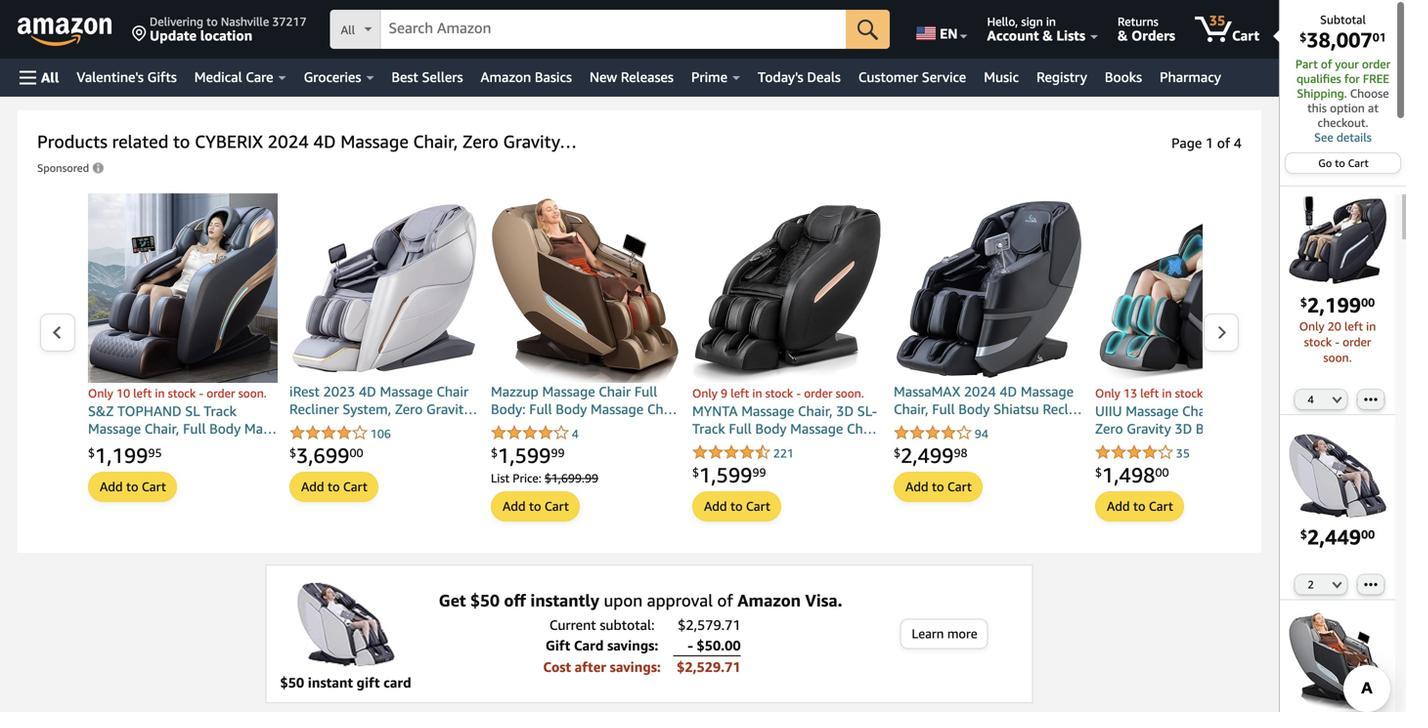 Task type: locate. For each thing, give the bounding box(es) containing it.
$2,529.71
[[677, 660, 741, 676]]

1 horizontal spatial 99
[[753, 466, 766, 480]]

gravity…
[[503, 131, 577, 152]]

1 vertical spatial savings:
[[610, 660, 661, 676]]

99 up "list price: $1,699.99"
[[551, 446, 565, 460]]

soon. inside only 9 left in stock - order soon. mynta massage chair, 3d sl- track full body massage ch…
[[836, 387, 864, 400]]

only inside only 13 left in stock - order soon. uiiu massage chair full body zero gravity 3d body scan…
[[1095, 387, 1121, 400]]

1 horizontal spatial 35
[[1210, 12, 1226, 28]]

$2,579.71
[[678, 618, 741, 634]]

track right sl
[[204, 403, 237, 420]]

left inside only 10 left in stock - order soon. s&z tophand sl track massage chair, full body ma… $ 1,199 95
[[133, 387, 152, 400]]

& inside returns & orders
[[1118, 27, 1128, 44]]

& left 'lists'
[[1043, 27, 1053, 44]]

order inside only 10 left in stock - order soon. s&z tophand sl track massage chair, full body ma… $ 1,199 95
[[207, 387, 235, 400]]

1,599 down the 221 link
[[699, 463, 753, 487]]

$ up part
[[1300, 30, 1307, 44]]

customer service link
[[850, 64, 975, 91]]

list
[[76, 194, 1406, 534]]

1 vertical spatial 4
[[1308, 393, 1314, 406]]

0 horizontal spatial all
[[41, 69, 59, 86]]

part of your order qualifies for free shipping.
[[1296, 57, 1391, 100]]

add
[[100, 480, 123, 495], [301, 480, 324, 495], [906, 480, 929, 495], [503, 499, 526, 514], [704, 499, 727, 514], [1107, 499, 1130, 514]]

left right 9
[[731, 387, 749, 400]]

recliner
[[289, 402, 339, 418]]

body up 94
[[959, 402, 990, 418]]

mazzup massage chair full body: full body massage chair with wireless charging, bluetooth, airbag, foot roller, zero gravity image
[[491, 194, 681, 383]]

00 up only 20 left in stock - order soon.
[[1361, 296, 1375, 309]]

order for massage
[[804, 387, 833, 400]]

irest 2023 4d massage chair recliner system, zero gravity shiatsu massager with ai voice control, sl track, heating, touch sc image
[[289, 194, 479, 383]]

left right the 13
[[1141, 387, 1159, 400]]

$ down 94 link
[[894, 446, 901, 460]]

stock inside only 9 left in stock - order soon. mynta massage chair, 3d sl- track full body massage ch…
[[765, 387, 793, 400]]

left inside only 20 left in stock - order soon.
[[1345, 320, 1363, 333]]

ch… down sl- at bottom
[[847, 421, 877, 437]]

add to cart
[[100, 480, 166, 495], [301, 480, 368, 495], [906, 480, 972, 495], [503, 499, 569, 514], [704, 499, 770, 514], [1107, 499, 1173, 514]]

$ 1,599 99 down the 221 link
[[692, 463, 766, 487]]

zero right system,
[[395, 402, 423, 418]]

00
[[1361, 296, 1375, 309], [350, 446, 363, 460], [1155, 466, 1169, 480], [1361, 528, 1375, 542]]

nashville
[[221, 15, 269, 28]]

0 horizontal spatial 35
[[1176, 447, 1190, 461]]

35 inside the navigation "navigation"
[[1210, 12, 1226, 28]]

0 vertical spatial 35
[[1210, 12, 1226, 28]]

cart down the $ 1,498 00
[[1149, 499, 1173, 514]]

instantly
[[530, 591, 600, 611]]

$ inside the $ 2,199 00
[[1301, 296, 1307, 309]]

cart down the $ 3,699 00
[[343, 480, 368, 495]]

- inside only 10 left in stock - order soon. s&z tophand sl track massage chair, full body ma… $ 1,199 95
[[199, 387, 204, 400]]

add for add to cart submit under the 221 link
[[704, 499, 727, 514]]

1 dropdown image from the top
[[1332, 396, 1342, 404]]

in inside only 10 left in stock - order soon. s&z tophand sl track massage chair, full body ma… $ 1,199 95
[[155, 387, 165, 400]]

cart down 98
[[948, 480, 972, 495]]

learn
[[912, 627, 944, 642]]

products
[[37, 131, 107, 152]]

1 & from the left
[[1043, 27, 1053, 44]]

add to cart for add to cart submit below the $ 1,498 00
[[1107, 499, 1173, 514]]

stock
[[1304, 335, 1332, 349], [168, 387, 196, 400], [765, 387, 793, 400], [1175, 387, 1203, 400]]

mynta massage chair, 3d sl- track full body massage ch… link
[[692, 403, 882, 441]]

9
[[721, 387, 728, 400]]

1 horizontal spatial amazon
[[738, 591, 801, 611]]

4d up system,
[[359, 384, 376, 400]]

soon. down 20
[[1324, 351, 1352, 365]]

s&z
[[88, 403, 114, 420]]

of right 1
[[1217, 135, 1230, 151]]

dropdown image
[[1332, 396, 1342, 404], [1332, 581, 1342, 589]]

add to cart submit down price:
[[492, 493, 579, 521]]

$ 1,599 99 down 4 link
[[491, 443, 565, 468]]

0 horizontal spatial ch…
[[647, 402, 677, 418]]

1 vertical spatial 3d
[[1175, 421, 1192, 437]]

$ down s&z
[[88, 446, 95, 460]]

next image
[[1217, 326, 1227, 341]]

0 vertical spatial $50
[[470, 591, 500, 611]]

00 down the cyberix 2024 4d massage chair, zero gravity full body airbag massage,heating function,thai stretching recliner with longer sl track,electric calfrest extension,ai voice control mt398 (white) image
[[1361, 528, 1375, 542]]

groceries
[[304, 69, 361, 85]]

add down 3,699
[[301, 480, 324, 495]]

order up "s&z tophand sl track massage chair, full body ma…" link
[[207, 387, 235, 400]]

in inside only 9 left in stock - order soon. mynta massage chair, 3d sl- track full body massage ch…
[[752, 387, 762, 400]]

- inside only 9 left in stock - order soon. mynta massage chair, 3d sl- track full body massage ch…
[[796, 387, 801, 400]]

stock up mynta massage chair, 3d sl- track full body massage ch… link
[[765, 387, 793, 400]]

35 up pharmacy
[[1210, 12, 1226, 28]]

shiatsu
[[994, 402, 1039, 418]]

2 vertical spatial zero
[[1095, 421, 1123, 437]]

add to cart down $ 2,499 98
[[906, 480, 972, 495]]

37217
[[272, 15, 307, 28]]

registry link
[[1028, 64, 1096, 91]]

in right 20
[[1366, 320, 1376, 333]]

order up free
[[1362, 57, 1391, 71]]

cost after savings:
[[543, 660, 661, 676]]

add for add to cart submit associated with 4 link
[[503, 499, 526, 514]]

chair, down massamax
[[894, 402, 929, 418]]

35 inside 35 link
[[1176, 447, 1190, 461]]

track inside only 10 left in stock - order soon. s&z tophand sl track massage chair, full body ma… $ 1,199 95
[[204, 403, 237, 420]]

irest
[[289, 384, 320, 400]]

add to cart down the $ 3,699 00
[[301, 480, 368, 495]]

$
[[1300, 30, 1307, 44], [1301, 296, 1307, 309], [88, 446, 95, 460], [289, 446, 296, 460], [491, 446, 498, 460], [894, 446, 901, 460], [692, 466, 699, 480], [1095, 466, 1102, 480], [1301, 528, 1307, 542]]

left inside only 13 left in stock - order soon. uiiu massage chair full body zero gravity 3d body scan…
[[1141, 387, 1159, 400]]

chair, left sl- at bottom
[[798, 403, 833, 420]]

only inside only 10 left in stock - order soon. s&z tophand sl track massage chair, full body ma… $ 1,199 95
[[88, 387, 113, 400]]

2 vertical spatial of
[[717, 591, 733, 611]]

list
[[491, 472, 510, 485]]

body up 221
[[755, 421, 787, 437]]

0 horizontal spatial &
[[1043, 27, 1053, 44]]

1 horizontal spatial 3d
[[1175, 421, 1192, 437]]

order
[[1362, 57, 1391, 71], [1343, 335, 1371, 349], [207, 387, 235, 400], [804, 387, 833, 400], [1214, 387, 1242, 400]]

00 for 2,199
[[1361, 296, 1375, 309]]

stock inside only 13 left in stock - order soon. uiiu massage chair full body zero gravity 3d body scan…
[[1175, 387, 1203, 400]]

stock up sl
[[168, 387, 196, 400]]

cart
[[1232, 27, 1260, 44], [1348, 157, 1369, 170], [142, 480, 166, 495], [343, 480, 368, 495], [948, 480, 972, 495], [545, 499, 569, 514], [746, 499, 770, 514], [1149, 499, 1173, 514]]

$ inside only 10 left in stock - order soon. s&z tophand sl track massage chair, full body ma… $ 1,199 95
[[88, 446, 95, 460]]

orders
[[1132, 27, 1175, 44]]

current
[[549, 618, 596, 634]]

registry
[[1037, 69, 1087, 85]]

stock inside only 10 left in stock - order soon. s&z tophand sl track massage chair, full body ma… $ 1,199 95
[[168, 387, 196, 400]]

1 horizontal spatial &
[[1118, 27, 1128, 44]]

$ down the cyberix 2024 4d massage chair, zero gravity full body airbag massage,heating function,thai stretching recliner with longer sl track,electric calfrest extension,ai voice control mt398 (white) image
[[1301, 528, 1307, 542]]

stock for body
[[1175, 387, 1203, 400]]

0 vertical spatial savings:
[[607, 638, 659, 654]]

1 vertical spatial 99
[[753, 466, 766, 480]]

cart for add to cart submit related to "s&z tophand sl track massage chair, full body ma…" link
[[142, 480, 166, 495]]

00 down 35 link
[[1155, 466, 1169, 480]]

00 for 2,449
[[1361, 528, 1375, 542]]

customer
[[858, 69, 918, 85]]

add to cart down 1,199
[[100, 480, 166, 495]]

4d down groceries
[[313, 131, 336, 152]]

$ down 35 link
[[1095, 466, 1102, 480]]

4 inside 4 link
[[572, 427, 579, 441]]

amazon image
[[18, 18, 112, 47]]

zero inside only 13 left in stock - order soon. uiiu massage chair full body zero gravity 3d body scan…
[[1095, 421, 1123, 437]]

s&z tophand sl track massage chair, full body massage chair, zero gravity, airbags, heating, foot massage (dark) image
[[88, 194, 278, 383]]

0 vertical spatial amazon
[[481, 69, 531, 85]]

massage inside only 10 left in stock - order soon. s&z tophand sl track massage chair, full body ma… $ 1,199 95
[[88, 421, 141, 437]]

body up 4 link
[[556, 402, 587, 418]]

add to cart down the $ 1,498 00
[[1107, 499, 1173, 514]]

in right 9
[[752, 387, 762, 400]]

in right the 13
[[1162, 387, 1172, 400]]

chair, down tophand
[[145, 421, 179, 437]]

1 vertical spatial $50
[[280, 675, 304, 691]]

add to cart for add to cart submit associated with 106 link
[[301, 480, 368, 495]]

full left 9
[[635, 384, 657, 400]]

& left orders
[[1118, 27, 1128, 44]]

0 horizontal spatial track
[[204, 403, 237, 420]]

track down mynta at the bottom of page
[[692, 421, 725, 437]]

order inside the "part of your order qualifies for free shipping."
[[1362, 57, 1391, 71]]

1 horizontal spatial 2024
[[964, 384, 996, 400]]

4 down mazzup massage chair full body: full body massage ch… link at the bottom of the page
[[572, 427, 579, 441]]

gravit…
[[426, 402, 477, 418]]

0 horizontal spatial 3d
[[836, 403, 854, 420]]

massamax
[[894, 384, 961, 400]]

all down amazon image
[[41, 69, 59, 86]]

order inside only 9 left in stock - order soon. mynta massage chair, 3d sl- track full body massage ch…
[[804, 387, 833, 400]]

choose this option at checkout. see details
[[1308, 87, 1389, 144]]

releases
[[621, 69, 674, 85]]

all inside search field
[[341, 23, 355, 37]]

body up the scan…
[[1245, 403, 1276, 420]]

Add to Cart submit
[[89, 473, 176, 502], [290, 473, 377, 502], [895, 473, 982, 502], [492, 493, 579, 521], [693, 493, 780, 521], [1096, 493, 1183, 521]]

cyberix
[[195, 131, 263, 152]]

cart down details
[[1348, 157, 1369, 170]]

irest 2023 4d massage chair recliner system, zero gravit… link
[[289, 383, 479, 422]]

0 horizontal spatial amazon
[[481, 69, 531, 85]]

in inside only 20 left in stock - order soon.
[[1366, 320, 1376, 333]]

3d
[[836, 403, 854, 420], [1175, 421, 1192, 437]]

cart down "list price: $1,699.99"
[[545, 499, 569, 514]]

0 vertical spatial zero
[[463, 131, 499, 152]]

cart for add to cart submit under the 221 link
[[746, 499, 770, 514]]

3d left sl- at bottom
[[836, 403, 854, 420]]

item in your cart image
[[297, 576, 395, 674]]

- up mynta massage chair, 3d sl- track full body massage ch… link
[[796, 387, 801, 400]]

chair,
[[413, 131, 458, 152], [894, 402, 929, 418], [798, 403, 833, 420], [145, 421, 179, 437]]

uiiu
[[1095, 403, 1122, 420]]

4d up the shiatsu
[[1000, 384, 1017, 400]]

0 vertical spatial 3d
[[836, 403, 854, 420]]

0 vertical spatial all
[[341, 23, 355, 37]]

2 horizontal spatial 4d
[[1000, 384, 1017, 400]]

4 right 1
[[1234, 135, 1242, 151]]

1 vertical spatial dropdown image
[[1332, 581, 1342, 589]]

4
[[1234, 135, 1242, 151], [1308, 393, 1314, 406], [572, 427, 579, 441]]

full up the scan…
[[1218, 403, 1241, 420]]

1 horizontal spatial $50
[[470, 591, 500, 611]]

delivering
[[150, 15, 203, 28]]

cart down the 95
[[142, 480, 166, 495]]

2024 up the shiatsu
[[964, 384, 996, 400]]

1 vertical spatial ch…
[[847, 421, 877, 437]]

add to cart submit down the $ 3,699 00
[[290, 473, 377, 502]]

to down 1,199
[[126, 480, 138, 495]]

0 horizontal spatial chair
[[436, 384, 469, 400]]

chair, inside only 9 left in stock - order soon. mynta massage chair, 3d sl- track full body massage ch…
[[798, 403, 833, 420]]

body inside only 10 left in stock - order soon. s&z tophand sl track massage chair, full body ma… $ 1,199 95
[[209, 421, 241, 437]]

- inside only 20 left in stock - order soon.
[[1335, 335, 1340, 349]]

2 dropdown image from the top
[[1332, 581, 1342, 589]]

1 horizontal spatial of
[[1217, 135, 1230, 151]]

1 horizontal spatial track
[[692, 421, 725, 437]]

1,599
[[498, 443, 551, 468], [699, 463, 753, 487]]

left up tophand
[[133, 387, 152, 400]]

only left 20
[[1299, 320, 1325, 333]]

2 horizontal spatial 4
[[1308, 393, 1314, 406]]

of up qualifies
[[1321, 57, 1332, 71]]

massage inside massamax 2024 4d massage chair, full body shiatsu recl…
[[1021, 384, 1074, 400]]

only for chair,
[[88, 387, 113, 400]]

prime link
[[683, 64, 749, 91]]

deals
[[807, 69, 841, 85]]

savings: for gift card savings:
[[607, 638, 659, 654]]

00 inside the $ 1,498 00
[[1155, 466, 1169, 480]]

221
[[773, 447, 794, 461]]

$ inside subtotal $ 38,007 01
[[1300, 30, 1307, 44]]

savings: for cost after savings:
[[610, 660, 661, 676]]

page 1 of 4
[[1172, 135, 1242, 151]]

in
[[1046, 15, 1056, 28], [1366, 320, 1376, 333], [155, 387, 165, 400], [752, 387, 762, 400], [1162, 387, 1172, 400]]

1 horizontal spatial all
[[341, 23, 355, 37]]

all
[[341, 23, 355, 37], [41, 69, 59, 86]]

0 vertical spatial of
[[1321, 57, 1332, 71]]

to
[[206, 15, 218, 28], [173, 131, 190, 152], [1335, 157, 1345, 170], [126, 480, 138, 495], [328, 480, 340, 495], [932, 480, 944, 495], [529, 499, 541, 514], [730, 499, 743, 514], [1133, 499, 1146, 514]]

1 vertical spatial track
[[692, 421, 725, 437]]

only
[[1299, 320, 1325, 333], [88, 387, 113, 400], [692, 387, 718, 400], [1095, 387, 1121, 400]]

only left 9
[[692, 387, 718, 400]]

95
[[148, 446, 162, 460]]

1 horizontal spatial 4
[[1234, 135, 1242, 151]]

left
[[1345, 320, 1363, 333], [133, 387, 152, 400], [731, 387, 749, 400], [1141, 387, 1159, 400]]

00 inside "$ 2,449 00"
[[1361, 528, 1375, 542]]

00 inside the $ 2,199 00
[[1361, 296, 1375, 309]]

related
[[112, 131, 169, 152]]

dropdown image right 2
[[1332, 581, 1342, 589]]

0 vertical spatial track
[[204, 403, 237, 420]]

cart for add to cart submit below the $ 1,498 00
[[1149, 499, 1173, 514]]

chair inside mazzup massage chair full body: full body massage ch…
[[599, 384, 631, 400]]

music
[[984, 69, 1019, 85]]

gifts
[[147, 69, 177, 85]]

1 horizontal spatial zero
[[463, 131, 499, 152]]

gravity
[[1127, 421, 1171, 437]]

2 horizontal spatial chair
[[1182, 403, 1215, 420]]

ch… left mynta at the bottom of page
[[647, 402, 677, 418]]

savings: down gift card savings:
[[610, 660, 661, 676]]

- up sl
[[199, 387, 204, 400]]

0 horizontal spatial 4
[[572, 427, 579, 441]]

0 vertical spatial ch…
[[647, 402, 677, 418]]

00 down 106 link
[[350, 446, 363, 460]]

only up s&z
[[88, 387, 113, 400]]

1 horizontal spatial $ 1,599 99
[[692, 463, 766, 487]]

00 inside the $ 3,699 00
[[350, 446, 363, 460]]

1 vertical spatial all
[[41, 69, 59, 86]]

4d inside irest 2023 4d massage chair recliner system, zero gravit…
[[359, 384, 376, 400]]

only inside only 20 left in stock - order soon.
[[1299, 320, 1325, 333]]

sellers
[[422, 69, 463, 85]]

$ down the 221 link
[[692, 466, 699, 480]]

zero left gravity…
[[463, 131, 499, 152]]

2 horizontal spatial of
[[1321, 57, 1332, 71]]

lists
[[1057, 27, 1086, 44]]

body left ma…
[[209, 421, 241, 437]]

- up uiiu massage chair full body zero gravity 3d body scan… link
[[1206, 387, 1211, 400]]

0 horizontal spatial 2024
[[268, 131, 309, 152]]

2 horizontal spatial zero
[[1095, 421, 1123, 437]]

4d inside massamax 2024 4d massage chair, full body shiatsu recl…
[[1000, 384, 1017, 400]]

order up mynta massage chair, 3d sl- track full body massage ch… link
[[804, 387, 833, 400]]

location
[[200, 27, 253, 44]]

2 vertical spatial 4
[[572, 427, 579, 441]]

mazzup
[[491, 384, 539, 400]]

4d for 2,499
[[1000, 384, 1017, 400]]

only 13 left in stock - order soon. uiiu massage chair full body zero gravity 3d body scan…
[[1095, 387, 1276, 437]]

1 vertical spatial amazon
[[738, 591, 801, 611]]

1 horizontal spatial 4d
[[359, 384, 376, 400]]

order for body
[[1214, 387, 1242, 400]]

for
[[1345, 72, 1360, 86]]

order up the scan…
[[1214, 387, 1242, 400]]

None submit
[[846, 10, 890, 49]]

add to cart for add to cart submit related to "s&z tophand sl track massage chair, full body ma…" link
[[100, 480, 166, 495]]

in for ma…
[[155, 387, 165, 400]]

pharmacy link
[[1151, 64, 1230, 91]]

only inside only 9 left in stock - order soon. mynta massage chair, 3d sl- track full body massage ch…
[[692, 387, 718, 400]]

1 horizontal spatial 1,599
[[699, 463, 753, 487]]

0 horizontal spatial 99
[[551, 446, 565, 460]]

2 & from the left
[[1118, 27, 1128, 44]]

0 horizontal spatial of
[[717, 591, 733, 611]]

order inside only 13 left in stock - order soon. uiiu massage chair full body zero gravity 3d body scan…
[[1214, 387, 1242, 400]]

in inside only 13 left in stock - order soon. uiiu massage chair full body zero gravity 3d body scan…
[[1162, 387, 1172, 400]]

cyberix 2024 4d massage chair, zero gravity full body airbag massage,heating function,thai stretching recliner with longer sl track,electric calfrest extension,ai voice control mt398 (white) image
[[1289, 427, 1387, 525]]

body left the scan…
[[1196, 421, 1227, 437]]

add to cart for add to cart submit under the 221 link
[[704, 499, 770, 514]]

cart down the 221 link
[[746, 499, 770, 514]]

1 vertical spatial 2024
[[964, 384, 996, 400]]

add down 1,498
[[1107, 499, 1130, 514]]

1 horizontal spatial chair
[[599, 384, 631, 400]]

$50.00
[[697, 638, 741, 654]]

$ inside the $ 3,699 00
[[289, 446, 296, 460]]

left inside only 9 left in stock - order soon. mynta massage chair, 3d sl- track full body massage ch…
[[731, 387, 749, 400]]

add to cart down the 221 link
[[704, 499, 770, 514]]

amazon inside amazon basics 'link'
[[481, 69, 531, 85]]

99 down the 221 link
[[753, 466, 766, 480]]

soon. inside only 13 left in stock - order soon. uiiu massage chair full body zero gravity 3d body scan…
[[1245, 387, 1274, 400]]

- down $2,579.71
[[688, 638, 693, 654]]

soon. up the scan…
[[1245, 387, 1274, 400]]

cart right orders
[[1232, 27, 1260, 44]]

soon. inside only 10 left in stock - order soon. s&z tophand sl track massage chair, full body ma… $ 1,199 95
[[238, 387, 267, 400]]

ch… inside mazzup massage chair full body: full body massage ch…
[[647, 402, 677, 418]]

order inside only 20 left in stock - order soon.
[[1343, 335, 1371, 349]]

add down price:
[[503, 499, 526, 514]]

scan…
[[1231, 421, 1274, 437]]

00 for 3,699
[[350, 446, 363, 460]]

sl
[[185, 403, 200, 420]]

body:
[[491, 402, 526, 418]]

full down massamax
[[932, 402, 955, 418]]

0 horizontal spatial zero
[[395, 402, 423, 418]]

of up $2,579.71
[[717, 591, 733, 611]]

add for add to cart submit below the $ 1,498 00
[[1107, 499, 1130, 514]]

2023
[[323, 384, 355, 400]]

& for returns
[[1118, 27, 1128, 44]]

see
[[1314, 131, 1334, 144]]

1 horizontal spatial ch…
[[847, 421, 877, 437]]

ma…
[[244, 421, 277, 437]]

only up uiiu
[[1095, 387, 1121, 400]]

- inside only 13 left in stock - order soon. uiiu massage chair full body zero gravity 3d body scan…
[[1206, 387, 1211, 400]]

all button
[[11, 59, 68, 97]]

1 vertical spatial zero
[[395, 402, 423, 418]]

track inside only 9 left in stock - order soon. mynta massage chair, 3d sl- track full body massage ch…
[[692, 421, 725, 437]]

0 vertical spatial dropdown image
[[1332, 396, 1342, 404]]

subtotal
[[1320, 13, 1366, 26]]

1 vertical spatial 35
[[1176, 447, 1190, 461]]

service
[[922, 69, 966, 85]]

add to cart submit down the $ 1,498 00
[[1096, 493, 1183, 521]]

add to cart submit down the 221 link
[[693, 493, 780, 521]]

0 horizontal spatial $50
[[280, 675, 304, 691]]

soon. up sl- at bottom
[[836, 387, 864, 400]]



Task type: describe. For each thing, give the bounding box(es) containing it.
today's deals
[[758, 69, 841, 85]]

upon
[[604, 591, 643, 611]]

hello, sign in
[[987, 15, 1056, 28]]

$ 2,499 98
[[894, 443, 968, 468]]

cart for add to cart submit associated with 4 link
[[545, 499, 569, 514]]

mynta massage chair, 3d sl-track full body massage chair recliner with body scan, heat, zero gravity, thai stretch, bluetooth image
[[692, 194, 882, 383]]

to down $ 2,499 98
[[932, 480, 944, 495]]

subtotal $ 38,007 01
[[1300, 13, 1387, 52]]

Search Amazon text field
[[381, 11, 846, 48]]

body inside massamax 2024 4d massage chair, full body shiatsu recl…
[[959, 402, 990, 418]]

soon. for body
[[1245, 387, 1274, 400]]

98
[[954, 446, 968, 460]]

of inside the "part of your order qualifies for free shipping."
[[1321, 57, 1332, 71]]

sponsored button
[[37, 158, 106, 178]]

page
[[1172, 135, 1202, 151]]

mazzup massage chair full body: full body massage chair with wireless charging, bluetooth, airbag, foot roller, zero gravity sl track 3d massage chair mu411 (grey) image
[[1289, 613, 1387, 711]]

customer service
[[858, 69, 966, 85]]

update
[[150, 27, 197, 44]]

$ inside the $ 1,498 00
[[1095, 466, 1102, 480]]

- for ma…
[[199, 387, 204, 400]]

stock for massage
[[765, 387, 793, 400]]

best sellers
[[392, 69, 463, 85]]

all inside button
[[41, 69, 59, 86]]

left for body
[[1141, 387, 1159, 400]]

cost
[[543, 660, 571, 676]]

today's
[[758, 69, 804, 85]]

to right related
[[173, 131, 190, 152]]

38,007
[[1307, 27, 1373, 52]]

best sellers link
[[383, 64, 472, 91]]

3d inside only 13 left in stock - order soon. uiiu massage chair full body zero gravity 3d body scan…
[[1175, 421, 1192, 437]]

order for ma…
[[207, 387, 235, 400]]

previous image
[[52, 326, 63, 341]]

at
[[1368, 101, 1379, 115]]

basics
[[535, 69, 572, 85]]

your
[[1335, 57, 1359, 71]]

s&z tophand sl track massage chair, full body ma… link
[[88, 403, 278, 441]]

body inside mazzup massage chair full body: full body massage ch…
[[556, 402, 587, 418]]

full inside only 9 left in stock - order soon. mynta massage chair, 3d sl- track full body massage ch…
[[729, 421, 752, 437]]

go to cart
[[1319, 157, 1369, 170]]

106
[[370, 427, 391, 441]]

add for add to cart submit associated with 106 link
[[301, 480, 324, 495]]

0 vertical spatial 4
[[1234, 135, 1242, 151]]

0 vertical spatial 99
[[551, 446, 565, 460]]

sl-
[[857, 403, 877, 420]]

- for massage
[[796, 387, 801, 400]]

cart for add to cart submit associated with 94 link
[[948, 480, 972, 495]]

sponsored
[[37, 162, 89, 175]]

full inside only 13 left in stock - order soon. uiiu massage chair full body zero gravity 3d body scan…
[[1218, 403, 1241, 420]]

chair, down best sellers link on the top left of page
[[413, 131, 458, 152]]

add to cart submit for 106 link
[[290, 473, 377, 502]]

body inside only 9 left in stock - order soon. mynta massage chair, 3d sl- track full body massage ch…
[[755, 421, 787, 437]]

gift
[[357, 675, 380, 691]]

soon. for massage
[[836, 387, 864, 400]]

in right sign
[[1046, 15, 1056, 28]]

massamax 2024 4d massage chair, full body shiatsu recl…
[[894, 384, 1082, 418]]

- for body
[[1206, 387, 1211, 400]]

01
[[1373, 30, 1387, 44]]

card
[[383, 675, 411, 691]]

valentine's gifts
[[77, 69, 177, 85]]

in for body
[[1162, 387, 1172, 400]]

medical
[[194, 69, 242, 85]]

valentine's gifts link
[[68, 64, 186, 91]]

irest 2023 4d massage chair recliner system, zero gravit…
[[289, 384, 477, 418]]

hello,
[[987, 15, 1018, 28]]

only 20 left in stock - order soon.
[[1299, 320, 1376, 365]]

massamax 2024 4d massage chair, full body shiatsu recl… link
[[894, 383, 1084, 422]]

$ 2,449 00
[[1301, 525, 1375, 550]]

only 9 left in stock - order soon. mynta massage chair, 3d sl- track full body massage ch…
[[692, 387, 877, 437]]

navigation navigation
[[0, 0, 1406, 713]]

valentine's
[[77, 69, 144, 85]]

add for add to cart submit related to "s&z tophand sl track massage chair, full body ma…" link
[[100, 480, 123, 495]]

0 vertical spatial 2024
[[268, 131, 309, 152]]

add to cart submit for "s&z tophand sl track massage chair, full body ma…" link
[[89, 473, 176, 502]]

tophand
[[117, 403, 182, 420]]

dropdown image for 2,449
[[1332, 581, 1342, 589]]

221 link
[[692, 445, 794, 462]]

off
[[504, 591, 526, 611]]

subtotal:
[[600, 618, 655, 634]]

gift
[[546, 638, 570, 654]]

en
[[940, 25, 958, 42]]

$ 3,699 00
[[289, 443, 363, 468]]

dropdown image for 2,199
[[1332, 396, 1342, 404]]

full inside massamax 2024 4d massage chair, full body shiatsu recl…
[[932, 402, 955, 418]]

left for massage
[[731, 387, 749, 400]]

94
[[975, 427, 989, 441]]

zero inside irest 2023 4d massage chair recliner system, zero gravit…
[[395, 402, 423, 418]]

& for account
[[1043, 27, 1053, 44]]

sign
[[1021, 15, 1043, 28]]

add to cart submit for 4 link
[[492, 493, 579, 521]]

irest massage chair, full body zero gravity recliner with ai voice control, sl track, bluetooth, yoga stretching, foot rollers, airbags, heating (black) image
[[1289, 195, 1387, 293]]

list containing 1,199
[[76, 194, 1406, 534]]

2024 inside massamax 2024 4d massage chair, full body shiatsu recl…
[[964, 384, 996, 400]]

add to cart for add to cart submit associated with 94 link
[[906, 480, 972, 495]]

in for massage
[[752, 387, 762, 400]]

1 vertical spatial of
[[1217, 135, 1230, 151]]

medical care
[[194, 69, 273, 85]]

2,449
[[1307, 525, 1361, 550]]

35 link
[[1095, 445, 1190, 462]]

mynta
[[692, 403, 738, 420]]

go
[[1319, 157, 1332, 170]]

2
[[1308, 579, 1314, 592]]

$ inside "$ 2,449 00"
[[1301, 528, 1307, 542]]

chair, inside massamax 2024 4d massage chair, full body shiatsu recl…
[[894, 402, 929, 418]]

3,699
[[296, 443, 350, 468]]

4d for 3,699
[[359, 384, 376, 400]]

list price: $1,699.99
[[491, 472, 599, 485]]

All search field
[[330, 10, 890, 51]]

part
[[1296, 57, 1318, 71]]

full inside only 10 left in stock - order soon. s&z tophand sl track massage chair, full body ma… $ 1,199 95
[[183, 421, 206, 437]]

mazzup massage chair full body: full body massage ch… link
[[491, 383, 681, 422]]

add to cart submit for 94 link
[[895, 473, 982, 502]]

get $50 off instantly upon approval of amazon visa.
[[439, 591, 842, 611]]

massage inside irest 2023 4d massage chair recliner system, zero gravit…
[[380, 384, 433, 400]]

instant
[[308, 675, 353, 691]]

soon. inside only 20 left in stock - order soon.
[[1324, 351, 1352, 365]]

soon. for ma…
[[238, 387, 267, 400]]

get
[[439, 591, 466, 611]]

shipping.
[[1297, 87, 1347, 100]]

only for track
[[692, 387, 718, 400]]

13
[[1124, 387, 1137, 400]]

account
[[987, 27, 1039, 44]]

uiiu massage chair full body zero gravity 3d body scan… link
[[1095, 403, 1285, 441]]

care
[[246, 69, 273, 85]]

$ up list
[[491, 446, 498, 460]]

cart for add to cart submit associated with 106 link
[[343, 480, 368, 495]]

3d inside only 9 left in stock - order soon. mynta massage chair, 3d sl- track full body massage ch…
[[836, 403, 854, 420]]

amazon basics
[[481, 69, 572, 85]]

$ inside $ 2,499 98
[[894, 446, 901, 460]]

to down the $ 1,498 00
[[1133, 499, 1146, 514]]

0 horizontal spatial 4d
[[313, 131, 336, 152]]

add to cart for add to cart submit associated with 4 link
[[503, 499, 569, 514]]

more
[[947, 627, 978, 642]]

to inside delivering to nashville 37217 update location
[[206, 15, 218, 28]]

10
[[116, 387, 130, 400]]

2,199
[[1307, 293, 1361, 317]]

to down the $ 3,699 00
[[328, 480, 340, 495]]

music link
[[975, 64, 1028, 91]]

20
[[1328, 320, 1342, 333]]

only for zero
[[1095, 387, 1121, 400]]

00 for 1,498
[[1155, 466, 1169, 480]]

0 horizontal spatial 1,599
[[498, 443, 551, 468]]

stock inside only 20 left in stock - order soon.
[[1304, 335, 1332, 349]]

ch… inside only 9 left in stock - order soon. mynta massage chair, 3d sl- track full body massage ch…
[[847, 421, 877, 437]]

qualifies
[[1297, 72, 1341, 86]]

to down the 221 link
[[730, 499, 743, 514]]

4 inside the navigation "navigation"
[[1308, 393, 1314, 406]]

books link
[[1096, 64, 1151, 91]]

1
[[1206, 135, 1214, 151]]

- $50.00
[[688, 638, 741, 654]]

en link
[[905, 5, 977, 54]]

$1,699.99
[[545, 472, 599, 485]]

1,498
[[1102, 463, 1155, 487]]

left for ma…
[[133, 387, 152, 400]]

to right go
[[1335, 157, 1345, 170]]

to down price:
[[529, 499, 541, 514]]

add for add to cart submit associated with 94 link
[[906, 480, 929, 495]]

$ 1,498 00
[[1095, 463, 1169, 487]]

visa.
[[805, 591, 842, 611]]

chair inside only 13 left in stock - order soon. uiiu massage chair full body zero gravity 3d body scan…
[[1182, 403, 1215, 420]]

full up 4 link
[[529, 402, 552, 418]]

massamax 2024 4d massage chair, full body shiatsu recliner with electric extendable footrest, zero gravity, sl track, deep yo image
[[894, 194, 1084, 383]]

medical care link
[[186, 64, 295, 91]]

chair inside irest 2023 4d massage chair recliner system, zero gravit…
[[436, 384, 469, 400]]

stock for ma…
[[168, 387, 196, 400]]

massage inside only 13 left in stock - order soon. uiiu massage chair full body zero gravity 3d body scan…
[[1126, 403, 1179, 420]]

none submit inside the all search field
[[846, 10, 890, 49]]

uiiu massage chair full body zero gravity 3d body scan shiatsu massage chairs sl track 24 airbags massage recliner chair back image
[[1095, 194, 1285, 383]]

prime
[[691, 69, 728, 85]]

chair, inside only 10 left in stock - order soon. s&z tophand sl track massage chair, full body ma… $ 1,199 95
[[145, 421, 179, 437]]

0 horizontal spatial $ 1,599 99
[[491, 443, 565, 468]]

delivering to nashville 37217 update location
[[150, 15, 307, 44]]



Task type: vqa. For each thing, say whether or not it's contained in the screenshot.
More-sustainable Products
no



